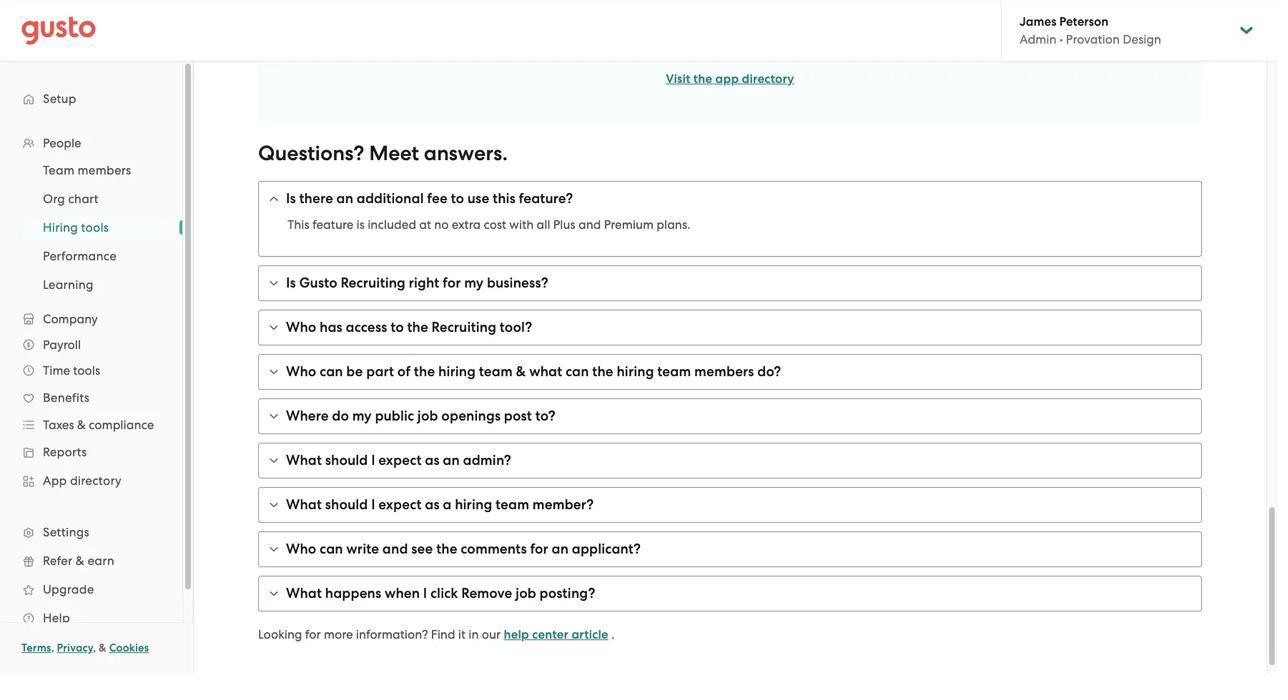 Task type: locate. For each thing, give the bounding box(es) containing it.
part
[[366, 363, 394, 380]]

1 vertical spatial is
[[286, 275, 296, 291]]

in
[[469, 627, 479, 642]]

is
[[357, 217, 365, 232]]

is left there
[[286, 190, 296, 207]]

payroll
[[43, 338, 81, 352]]

recruiting left tool?
[[432, 319, 496, 335]]

1 vertical spatial as
[[425, 496, 440, 513]]

who inside dropdown button
[[286, 363, 316, 380]]

tools down payroll dropdown button
[[73, 363, 100, 378]]

i inside what should i expect as an admin? dropdown button
[[371, 452, 375, 468]]

my
[[464, 275, 484, 291], [352, 408, 372, 424]]

1 vertical spatial my
[[352, 408, 372, 424]]

performance link
[[26, 243, 168, 269]]

use
[[468, 190, 489, 207]]

1 horizontal spatial to
[[451, 190, 464, 207]]

0 horizontal spatial my
[[352, 408, 372, 424]]

expect for an
[[379, 452, 422, 468]]

design
[[1123, 32, 1162, 46]]

0 vertical spatial is
[[286, 190, 296, 207]]

1 as from the top
[[425, 452, 440, 468]]

team for member?
[[496, 496, 529, 513]]

2 vertical spatial i
[[423, 585, 427, 601]]

2 should from the top
[[325, 496, 368, 513]]

0 vertical spatial members
[[78, 163, 131, 177]]

i inside what should i expect as a hiring team member? dropdown button
[[371, 496, 375, 513]]

what should i expect as an admin? button
[[259, 443, 1202, 478]]

right
[[409, 275, 439, 291]]

should down the do
[[325, 452, 368, 468]]

who left has
[[286, 319, 316, 335]]

this
[[288, 217, 309, 232]]

questions?
[[258, 141, 364, 166]]

i up write
[[371, 496, 375, 513]]

0 vertical spatial recruiting
[[341, 275, 406, 291]]

information?
[[356, 627, 428, 642]]

0 vertical spatial expect
[[379, 452, 422, 468]]

3 who from the top
[[286, 541, 316, 557]]

1 vertical spatial to
[[391, 319, 404, 335]]

recruiting up access
[[341, 275, 406, 291]]

help center article link
[[504, 627, 609, 642]]

1 horizontal spatial for
[[443, 275, 461, 291]]

0 horizontal spatial an
[[337, 190, 353, 207]]

1 horizontal spatial ,
[[93, 642, 96, 654]]

tools
[[81, 220, 109, 235], [73, 363, 100, 378]]

2 list from the top
[[0, 156, 182, 299]]

center
[[532, 627, 569, 642]]

, down help link
[[93, 642, 96, 654]]

& left what
[[516, 363, 526, 380]]

2 vertical spatial what
[[286, 585, 322, 601]]

team up comments
[[496, 496, 529, 513]]

help
[[43, 611, 70, 625]]

1 what from the top
[[286, 452, 322, 468]]

0 horizontal spatial and
[[382, 541, 408, 557]]

expect inside what should i expect as a hiring team member? dropdown button
[[379, 496, 422, 513]]

is inside is gusto recruiting right for my business? dropdown button
[[286, 275, 296, 291]]

directory inside list
[[70, 473, 122, 488]]

tool?
[[500, 319, 532, 335]]

is gusto recruiting right for my business? button
[[259, 266, 1202, 300]]

1 is from the top
[[286, 190, 296, 207]]

2 horizontal spatial for
[[530, 541, 548, 557]]

0 horizontal spatial directory
[[70, 473, 122, 488]]

an down "member?"
[[552, 541, 569, 557]]

for inside looking for more information? find it in our help center article .
[[305, 627, 321, 642]]

2 horizontal spatial an
[[552, 541, 569, 557]]

1 vertical spatial should
[[325, 496, 368, 513]]

plans.
[[657, 217, 691, 232]]

who for who can write and see the comments for an applicant?
[[286, 541, 316, 557]]

who inside dropdown button
[[286, 319, 316, 335]]

1 horizontal spatial job
[[516, 585, 536, 601]]

compliance
[[89, 418, 154, 432]]

team
[[43, 163, 75, 177]]

1 expect from the top
[[379, 452, 422, 468]]

0 vertical spatial job
[[418, 408, 438, 424]]

2 who from the top
[[286, 363, 316, 380]]

reports
[[43, 445, 87, 459]]

1 should from the top
[[325, 452, 368, 468]]

who inside dropdown button
[[286, 541, 316, 557]]

is inside is there an additional fee to use this feature? "dropdown button"
[[286, 190, 296, 207]]

should up write
[[325, 496, 368, 513]]

job
[[418, 408, 438, 424], [516, 585, 536, 601]]

0 horizontal spatial ,
[[51, 642, 54, 654]]

i left click
[[423, 585, 427, 601]]

job right the remove
[[516, 585, 536, 601]]

0 vertical spatial for
[[443, 275, 461, 291]]

time tools
[[43, 363, 100, 378]]

1 , from the left
[[51, 642, 54, 654]]

0 vertical spatial my
[[464, 275, 484, 291]]

2 is from the top
[[286, 275, 296, 291]]

my left the business?
[[464, 275, 484, 291]]

who has access to the recruiting tool?
[[286, 319, 532, 335]]

0 horizontal spatial for
[[305, 627, 321, 642]]

tools inside time tools 'dropdown button'
[[73, 363, 100, 378]]

what inside what happens when i click remove job posting? dropdown button
[[286, 585, 322, 601]]

0 horizontal spatial to
[[391, 319, 404, 335]]

2 what from the top
[[286, 496, 322, 513]]

setup
[[43, 92, 76, 106]]

who
[[286, 319, 316, 335], [286, 363, 316, 380], [286, 541, 316, 557]]

expect inside what should i expect as an admin? dropdown button
[[379, 452, 422, 468]]

company
[[43, 312, 98, 326]]

tools inside 'hiring tools' link
[[81, 220, 109, 235]]

who left write
[[286, 541, 316, 557]]

expect down what should i expect as an admin?
[[379, 496, 422, 513]]

1 vertical spatial tools
[[73, 363, 100, 378]]

directory down reports link at the left of page
[[70, 473, 122, 488]]

to right access
[[391, 319, 404, 335]]

2 vertical spatial who
[[286, 541, 316, 557]]

company button
[[14, 306, 168, 332]]

i for an
[[371, 452, 375, 468]]

2 vertical spatial for
[[305, 627, 321, 642]]

0 horizontal spatial members
[[78, 163, 131, 177]]

to right fee
[[451, 190, 464, 207]]

to
[[451, 190, 464, 207], [391, 319, 404, 335]]

is there an additional fee to use this feature? button
[[259, 182, 1202, 216]]

1 horizontal spatial members
[[695, 363, 754, 380]]

for right right
[[443, 275, 461, 291]]

people button
[[14, 130, 168, 156]]

0 vertical spatial what
[[286, 452, 322, 468]]

cookies button
[[109, 639, 149, 657]]

questions? meet answers.
[[258, 141, 508, 166]]

& left earn
[[76, 554, 84, 568]]

can left write
[[320, 541, 343, 557]]

1 vertical spatial job
[[516, 585, 536, 601]]

settings
[[43, 525, 89, 539]]

hiring for member?
[[455, 496, 492, 513]]

0 vertical spatial tools
[[81, 220, 109, 235]]

1 vertical spatial and
[[382, 541, 408, 557]]

list
[[0, 130, 182, 632], [0, 156, 182, 299]]

what for what should i expect as an admin?
[[286, 452, 322, 468]]

0 vertical spatial as
[[425, 452, 440, 468]]

an inside dropdown button
[[443, 452, 460, 468]]

0 vertical spatial who
[[286, 319, 316, 335]]

and left the see
[[382, 541, 408, 557]]

of
[[398, 363, 411, 380]]

1 list from the top
[[0, 130, 182, 632]]

i inside what happens when i click remove job posting? dropdown button
[[423, 585, 427, 601]]

2 expect from the top
[[379, 496, 422, 513]]

0 vertical spatial i
[[371, 452, 375, 468]]

posting?
[[540, 585, 595, 601]]

& inside dropdown button
[[77, 418, 86, 432]]

0 horizontal spatial job
[[418, 408, 438, 424]]

who for who has access to the recruiting tool?
[[286, 319, 316, 335]]

0 vertical spatial and
[[579, 217, 601, 232]]

0 horizontal spatial recruiting
[[341, 275, 406, 291]]

team for &
[[479, 363, 513, 380]]

1 horizontal spatial an
[[443, 452, 460, 468]]

more
[[324, 627, 353, 642]]

who has access to the recruiting tool? button
[[259, 310, 1202, 345]]

& inside dropdown button
[[516, 363, 526, 380]]

who up where
[[286, 363, 316, 380]]

•
[[1060, 32, 1063, 46]]

app directory
[[43, 473, 122, 488]]

0 vertical spatial directory
[[742, 72, 794, 87]]

app directory link
[[14, 468, 168, 493]]

find
[[431, 627, 455, 642]]

as up what should i expect as a hiring team member?
[[425, 452, 440, 468]]

who can write and see the comments for an applicant? button
[[259, 532, 1202, 566]]

1 vertical spatial who
[[286, 363, 316, 380]]

1 vertical spatial directory
[[70, 473, 122, 488]]

members up org chart link
[[78, 163, 131, 177]]

1 vertical spatial an
[[443, 452, 460, 468]]

my right the do
[[352, 408, 372, 424]]

team down tool?
[[479, 363, 513, 380]]

3 what from the top
[[286, 585, 322, 601]]

and right plus
[[579, 217, 601, 232]]

is left gusto
[[286, 275, 296, 291]]

with
[[509, 217, 534, 232]]

team members
[[43, 163, 131, 177]]

post
[[504, 408, 532, 424]]

what happens when i click remove job posting?
[[286, 585, 595, 601]]

list containing team members
[[0, 156, 182, 299]]

meet
[[369, 141, 419, 166]]

i down "public"
[[371, 452, 375, 468]]

for left more
[[305, 627, 321, 642]]

visit the app directory link
[[666, 72, 794, 87]]

my inside dropdown button
[[464, 275, 484, 291]]

1 horizontal spatial recruiting
[[432, 319, 496, 335]]

1 horizontal spatial and
[[579, 217, 601, 232]]

team inside what should i expect as a hiring team member? dropdown button
[[496, 496, 529, 513]]

can right what
[[566, 363, 589, 380]]

members inside gusto navigation element
[[78, 163, 131, 177]]

0 vertical spatial an
[[337, 190, 353, 207]]

2 as from the top
[[425, 496, 440, 513]]

an left admin?
[[443, 452, 460, 468]]

0 vertical spatial to
[[451, 190, 464, 207]]

should for what should i expect as an admin?
[[325, 452, 368, 468]]

1 vertical spatial recruiting
[[432, 319, 496, 335]]

directory right app
[[742, 72, 794, 87]]

can inside dropdown button
[[320, 541, 343, 557]]

as
[[425, 452, 440, 468], [425, 496, 440, 513]]

& right the taxes
[[77, 418, 86, 432]]

as for an
[[425, 452, 440, 468]]

what inside what should i expect as an admin? dropdown button
[[286, 452, 322, 468]]

hiring inside dropdown button
[[455, 496, 492, 513]]

1 vertical spatial members
[[695, 363, 754, 380]]

1 vertical spatial for
[[530, 541, 548, 557]]

what inside what should i expect as a hiring team member? dropdown button
[[286, 496, 322, 513]]

the down is gusto recruiting right for my business?
[[407, 319, 428, 335]]

2 vertical spatial an
[[552, 541, 569, 557]]

1 vertical spatial expect
[[379, 496, 422, 513]]

as left a
[[425, 496, 440, 513]]

1 vertical spatial i
[[371, 496, 375, 513]]

tools for time tools
[[73, 363, 100, 378]]

team
[[479, 363, 513, 380], [657, 363, 691, 380], [496, 496, 529, 513]]

to?
[[535, 408, 556, 424]]

can left be at the left bottom of page
[[320, 363, 343, 380]]

hiring
[[438, 363, 476, 380], [617, 363, 654, 380], [455, 496, 492, 513]]

feature?
[[519, 190, 573, 207]]

recruiting
[[341, 275, 406, 291], [432, 319, 496, 335]]

0 vertical spatial should
[[325, 452, 368, 468]]

2 , from the left
[[93, 642, 96, 654]]

an up feature
[[337, 190, 353, 207]]

an
[[337, 190, 353, 207], [443, 452, 460, 468], [552, 541, 569, 557]]

1 horizontal spatial my
[[464, 275, 484, 291]]

an inside dropdown button
[[552, 541, 569, 557]]

& left cookies button in the bottom left of the page
[[99, 642, 107, 654]]

hiring for &
[[438, 363, 476, 380]]

to inside "dropdown button"
[[451, 190, 464, 207]]

1 vertical spatial what
[[286, 496, 322, 513]]

can for who can write and see the comments for an applicant?
[[320, 541, 343, 557]]

members down who has access to the recruiting tool? dropdown button
[[695, 363, 754, 380]]

hiring tools link
[[26, 215, 168, 240]]

1 who from the top
[[286, 319, 316, 335]]

the right the see
[[436, 541, 457, 557]]

, left privacy link
[[51, 642, 54, 654]]

job right "public"
[[418, 408, 438, 424]]

expect down "public"
[[379, 452, 422, 468]]

the
[[694, 72, 713, 87], [407, 319, 428, 335], [414, 363, 435, 380], [592, 363, 613, 380], [436, 541, 457, 557]]

james peterson admin • provation design
[[1020, 14, 1162, 46]]

do?
[[758, 363, 781, 380]]

home image
[[21, 16, 96, 45]]

help
[[504, 627, 529, 642]]

additional
[[357, 190, 424, 207]]

tools up the performance 'link' in the left of the page
[[81, 220, 109, 235]]

for right comments
[[530, 541, 548, 557]]



Task type: describe. For each thing, give the bounding box(es) containing it.
hiring tools
[[43, 220, 109, 235]]

for inside dropdown button
[[530, 541, 548, 557]]

remove
[[461, 585, 512, 601]]

the right of
[[414, 363, 435, 380]]

my inside dropdown button
[[352, 408, 372, 424]]

privacy
[[57, 642, 93, 654]]

help link
[[14, 605, 168, 631]]

org
[[43, 192, 65, 206]]

settings link
[[14, 519, 168, 545]]

at
[[419, 217, 431, 232]]

people
[[43, 136, 81, 150]]

peterson
[[1060, 14, 1109, 29]]

access
[[346, 319, 387, 335]]

article
[[572, 627, 609, 642]]

happens
[[325, 585, 381, 601]]

admin
[[1020, 32, 1057, 46]]

payroll button
[[14, 332, 168, 358]]

members inside dropdown button
[[695, 363, 754, 380]]

recruiting inside dropdown button
[[432, 319, 496, 335]]

all
[[537, 217, 550, 232]]

taxes & compliance
[[43, 418, 154, 432]]

recruiting inside is gusto recruiting right for my business? dropdown button
[[341, 275, 406, 291]]

premium
[[604, 217, 654, 232]]

is for is there an additional fee to use this feature?
[[286, 190, 296, 207]]

time
[[43, 363, 70, 378]]

taxes & compliance button
[[14, 412, 168, 438]]

terms , privacy , & cookies
[[21, 642, 149, 654]]

tools for hiring tools
[[81, 220, 109, 235]]

plus
[[553, 217, 576, 232]]

when
[[385, 585, 420, 601]]

.
[[612, 627, 615, 642]]

extra
[[452, 217, 481, 232]]

refer & earn link
[[14, 548, 168, 574]]

applicant?
[[572, 541, 641, 557]]

the right what
[[592, 363, 613, 380]]

comments
[[461, 541, 527, 557]]

can for who can be part of the hiring team & what can the hiring team members do?
[[320, 363, 343, 380]]

no
[[434, 217, 449, 232]]

included
[[368, 217, 416, 232]]

expect for a
[[379, 496, 422, 513]]

looking
[[258, 627, 302, 642]]

a
[[443, 496, 452, 513]]

learning link
[[26, 272, 168, 298]]

team members link
[[26, 157, 168, 183]]

should for what should i expect as a hiring team member?
[[325, 496, 368, 513]]

who can be part of the hiring team & what can the hiring team members do? button
[[259, 355, 1202, 389]]

it
[[458, 627, 466, 642]]

cookies
[[109, 642, 149, 654]]

there
[[299, 190, 333, 207]]

what for what should i expect as a hiring team member?
[[286, 496, 322, 513]]

is there an additional fee to use this feature?
[[286, 190, 573, 207]]

where
[[286, 408, 329, 424]]

fee
[[427, 190, 448, 207]]

list containing people
[[0, 130, 182, 632]]

org chart
[[43, 192, 99, 206]]

has
[[320, 319, 343, 335]]

to inside dropdown button
[[391, 319, 404, 335]]

looking for more information? find it in our help center article .
[[258, 627, 615, 642]]

where do my public job openings post to? button
[[259, 399, 1202, 433]]

what should i expect as an admin?
[[286, 452, 511, 468]]

openings
[[442, 408, 501, 424]]

hiring
[[43, 220, 78, 235]]

team down who has access to the recruiting tool? dropdown button
[[657, 363, 691, 380]]

see
[[411, 541, 433, 557]]

click
[[431, 585, 458, 601]]

gusto navigation element
[[0, 62, 182, 655]]

an inside "dropdown button"
[[337, 190, 353, 207]]

i for a
[[371, 496, 375, 513]]

reports link
[[14, 439, 168, 465]]

for inside dropdown button
[[443, 275, 461, 291]]

admin?
[[463, 452, 511, 468]]

the left app
[[694, 72, 713, 87]]

benefits
[[43, 391, 89, 405]]

what for what happens when i click remove job posting?
[[286, 585, 322, 601]]

terms link
[[21, 642, 51, 654]]

time tools button
[[14, 358, 168, 383]]

james
[[1020, 14, 1057, 29]]

as for a
[[425, 496, 440, 513]]

what should i expect as a hiring team member?
[[286, 496, 594, 513]]

who for who can be part of the hiring team & what can the hiring team members do?
[[286, 363, 316, 380]]

1 horizontal spatial directory
[[742, 72, 794, 87]]

business?
[[487, 275, 548, 291]]

cost
[[484, 217, 506, 232]]

the inside dropdown button
[[407, 319, 428, 335]]

provation
[[1066, 32, 1120, 46]]

taxes
[[43, 418, 74, 432]]

performance
[[43, 249, 117, 263]]

where do my public job openings post to?
[[286, 408, 556, 424]]

the inside dropdown button
[[436, 541, 457, 557]]

chart
[[68, 192, 99, 206]]

and inside dropdown button
[[382, 541, 408, 557]]

visit
[[666, 72, 691, 87]]

is for is gusto recruiting right for my business?
[[286, 275, 296, 291]]

member?
[[533, 496, 594, 513]]

what happens when i click remove job posting? button
[[259, 576, 1202, 611]]

this feature is included at no extra cost with all plus and premium plans.
[[288, 217, 691, 232]]

refer
[[43, 554, 73, 568]]

visit the app directory
[[666, 72, 794, 87]]

write
[[346, 541, 379, 557]]



Task type: vqa. For each thing, say whether or not it's contained in the screenshot.
SUPPORT within Priority support and HR services Included in this plan
no



